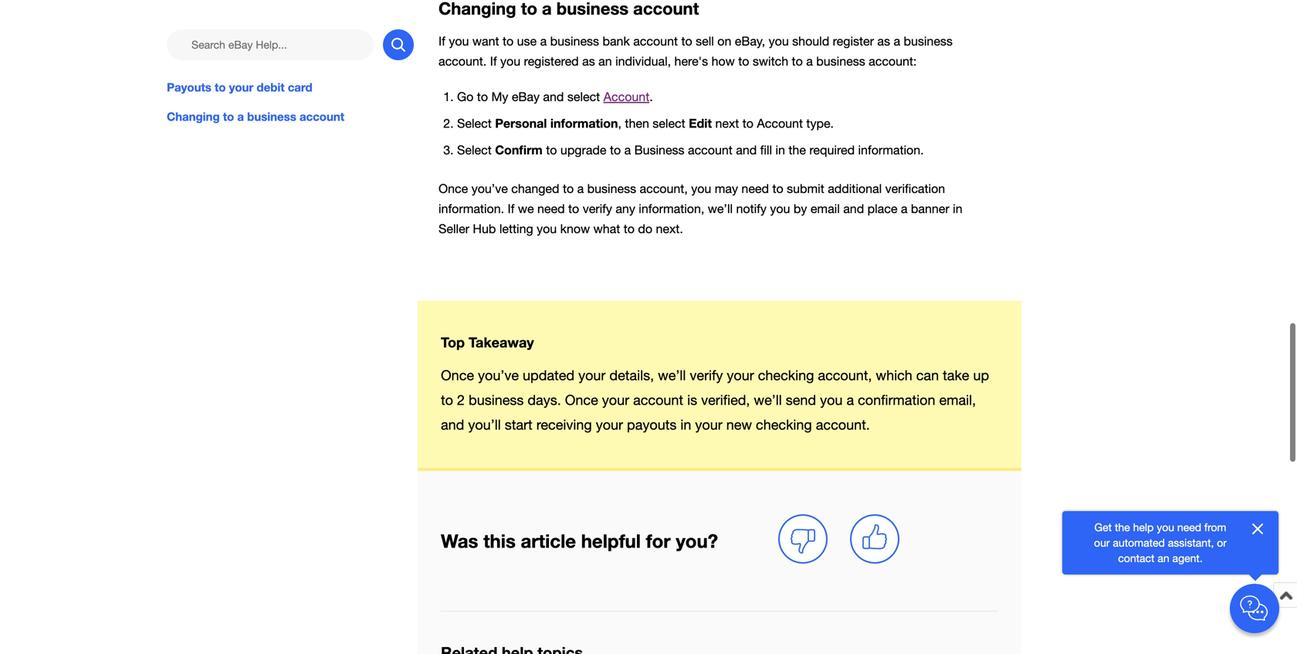 Task type: describe. For each thing, give the bounding box(es) containing it.
information. inside the once you've changed to a business account, you may need to submit additional verification information. if we need to verify any information, we'll notify you by email and place a banner in seller hub letting you know what to do next.
[[439, 202, 505, 216]]

changing to a business account link
[[167, 108, 414, 125]]

you left may
[[692, 182, 712, 196]]

what
[[594, 222, 621, 236]]

is
[[688, 392, 698, 408]]

verification
[[886, 182, 946, 196]]

business inside once you've updated your details, we'll verify your checking account, which can take up to 2 business days. once your account is verified, we'll send you a confirmation email, and you'll start receiving your payouts in your new checking account.
[[469, 392, 524, 408]]

information,
[[639, 202, 705, 216]]

by
[[794, 202, 808, 216]]

select for confirm
[[457, 143, 492, 157]]

a inside select confirm to upgrade to a business account and fill in the required information.
[[625, 143, 631, 157]]

a inside once you've updated your details, we'll verify your checking account, which can take up to 2 business days. once your account is verified, we'll send you a confirmation email, and you'll start receiving your payouts in your new checking account.
[[847, 392, 855, 408]]

personal
[[495, 116, 547, 131]]

top takeaway
[[441, 334, 534, 351]]

upgrade
[[561, 143, 607, 157]]

bank
[[603, 34, 630, 48]]

sell
[[696, 34, 714, 48]]

letting
[[500, 222, 534, 236]]

seller
[[439, 222, 470, 236]]

and inside select confirm to upgrade to a business account and fill in the required information.
[[736, 143, 757, 157]]

contact
[[1119, 552, 1155, 565]]

assistant,
[[1169, 537, 1215, 549]]

start
[[505, 417, 533, 433]]

help
[[1134, 521, 1154, 534]]

go to my ebay and select account .
[[457, 90, 653, 104]]

an inside if you want to use a business bank account to sell on ebay, you should register as a business account. if you registered as an individual, here's how to switch to a business account:
[[599, 54, 612, 68]]

here's
[[675, 54, 709, 68]]

you've for updated
[[478, 367, 519, 383]]

to down should at the right top of page
[[792, 54, 803, 68]]

your left the payouts
[[596, 417, 623, 433]]

register
[[833, 34, 875, 48]]

2 vertical spatial once
[[565, 392, 599, 408]]

select personal information , then select edit next to account type.
[[457, 116, 834, 131]]

updated
[[523, 367, 575, 383]]

use
[[517, 34, 537, 48]]

to down the ,
[[610, 143, 621, 157]]

then
[[625, 116, 650, 131]]

0 vertical spatial as
[[878, 34, 891, 48]]

0 vertical spatial need
[[742, 182, 769, 196]]

article
[[521, 530, 576, 552]]

edit
[[689, 116, 712, 131]]

account inside if you want to use a business bank account to sell on ebay, you should register as a business account. if you registered as an individual, here's how to switch to a business account:
[[634, 34, 678, 48]]

checking account.
[[756, 417, 871, 433]]

your up the verified,
[[727, 367, 755, 383]]

submit
[[787, 182, 825, 196]]

need inside get the help you need from our automated assistant, or contact an agent.
[[1178, 521, 1202, 534]]

confirm
[[495, 143, 543, 157]]

to right payouts
[[215, 80, 226, 94]]

business down debit
[[247, 110, 296, 124]]

email
[[811, 202, 840, 216]]

you down use at the left top of page
[[501, 54, 521, 68]]

select for edit
[[653, 116, 686, 131]]

get the help you need from our automated assistant, or contact an agent. tooltip
[[1088, 520, 1235, 566]]

in your
[[681, 417, 723, 433]]

want
[[473, 34, 499, 48]]

to left do
[[624, 222, 635, 236]]

account link
[[604, 90, 650, 104]]

get
[[1095, 521, 1113, 534]]

do
[[638, 222, 653, 236]]

changed
[[512, 182, 560, 196]]

in inside select confirm to upgrade to a business account and fill in the required information.
[[776, 143, 786, 157]]

takeaway
[[469, 334, 534, 351]]

if you want to use a business bank account to sell on ebay, you should register as a business account. if you registered as an individual, here's how to switch to a business account:
[[439, 34, 953, 68]]

which
[[876, 367, 913, 383]]

information
[[551, 116, 618, 131]]

our
[[1095, 537, 1111, 549]]

on
[[718, 34, 732, 48]]

the inside get the help you need from our automated assistant, or contact an agent.
[[1116, 521, 1131, 534]]

once for once you've updated your details, we'll verify your checking account, which can take up to 2 business days. once your account is verified, we'll send you a confirmation email, and you'll start receiving your payouts in your new checking account.
[[441, 367, 474, 383]]

to right go
[[477, 90, 488, 104]]

account inside select personal information , then select edit next to account type.
[[757, 116, 803, 131]]

business
[[635, 143, 685, 157]]

registered
[[524, 54, 579, 68]]

account down "card"
[[300, 110, 345, 124]]

confirmation
[[858, 392, 936, 408]]

how
[[712, 54, 735, 68]]

or
[[1218, 537, 1228, 549]]

was
[[441, 530, 479, 552]]

you up switch
[[769, 34, 789, 48]]

place
[[868, 202, 898, 216]]

and inside the once you've changed to a business account, you may need to submit additional verification information. if we need to verify any information, we'll notify you by email and place a banner in seller hub letting you know what to do next.
[[844, 202, 865, 216]]

business inside the once you've changed to a business account, you may need to submit additional verification information. if we need to verify any information, we'll notify you by email and place a banner in seller hub letting you know what to do next.
[[588, 182, 637, 196]]

in inside the once you've changed to a business account, you may need to submit additional verification information. if we need to verify any information, we'll notify you by email and place a banner in seller hub letting you know what to do next.
[[953, 202, 963, 216]]

the inside select confirm to upgrade to a business account and fill in the required information.
[[789, 143, 807, 157]]

payouts
[[167, 80, 212, 94]]

payouts to your debit card link
[[167, 79, 414, 96]]

your down details,
[[602, 392, 630, 408]]

your left debit
[[229, 80, 254, 94]]

account,
[[640, 182, 688, 196]]

checking account,
[[758, 367, 873, 383]]

account inside select confirm to upgrade to a business account and fill in the required information.
[[688, 143, 733, 157]]

next
[[716, 116, 740, 131]]

if inside the once you've changed to a business account, you may need to submit additional verification information. if we need to verify any information, we'll notify you by email and place a banner in seller hub letting you know what to do next.
[[508, 202, 515, 216]]

business up "account:"
[[904, 34, 953, 48]]

should
[[793, 34, 830, 48]]

a inside changing to a business account link
[[237, 110, 244, 124]]

,
[[618, 116, 622, 131]]

to right changed
[[563, 182, 574, 196]]

a down upgrade
[[578, 182, 584, 196]]

automated
[[1114, 537, 1166, 549]]

card
[[288, 80, 313, 94]]

information. inside select confirm to upgrade to a business account and fill in the required information.
[[859, 143, 924, 157]]

you up account.
[[449, 34, 469, 48]]

to left upgrade
[[546, 143, 557, 157]]



Task type: vqa. For each thing, say whether or not it's contained in the screenshot.
ble
no



Task type: locate. For each thing, give the bounding box(es) containing it.
0 vertical spatial you've
[[472, 182, 508, 196]]

we'll for verified,
[[754, 392, 782, 408]]

0 vertical spatial if
[[439, 34, 446, 48]]

a up "account:"
[[894, 34, 901, 48]]

account inside once you've updated your details, we'll verify your checking account, which can take up to 2 business days. once your account is verified, we'll send you a confirmation email, and you'll start receiving your payouts in your new checking account.
[[634, 392, 684, 408]]

and down the additional
[[844, 202, 865, 216]]

once you've changed to a business account, you may need to submit additional verification information. if we need to verify any information, we'll notify you by email and place a banner in seller hub letting you know what to do next.
[[439, 182, 963, 236]]

a down the then
[[625, 143, 631, 157]]

1 horizontal spatial as
[[878, 34, 891, 48]]

know
[[561, 222, 590, 236]]

1 vertical spatial we'll
[[658, 367, 686, 383]]

1 horizontal spatial if
[[490, 54, 497, 68]]

helpful
[[582, 530, 641, 552]]

1 vertical spatial as
[[583, 54, 595, 68]]

0 vertical spatial in
[[776, 143, 786, 157]]

as up "account:"
[[878, 34, 891, 48]]

once up receiving
[[565, 392, 599, 408]]

0 vertical spatial select
[[457, 116, 492, 131]]

from
[[1205, 521, 1227, 534]]

may
[[715, 182, 739, 196]]

we'll right details,
[[658, 367, 686, 383]]

1 vertical spatial select
[[653, 116, 686, 131]]

an down bank
[[599, 54, 612, 68]]

your left details,
[[579, 367, 606, 383]]

0 vertical spatial select
[[568, 90, 600, 104]]

.
[[650, 90, 653, 104]]

2 vertical spatial we'll
[[754, 392, 782, 408]]

in right fill
[[776, 143, 786, 157]]

2
[[457, 392, 465, 408]]

top
[[441, 334, 465, 351]]

1 vertical spatial you've
[[478, 367, 519, 383]]

0 vertical spatial once
[[439, 182, 468, 196]]

1 horizontal spatial need
[[742, 182, 769, 196]]

fill
[[761, 143, 773, 157]]

up
[[974, 367, 990, 383]]

0 vertical spatial an
[[599, 54, 612, 68]]

email,
[[940, 392, 977, 408]]

once for once you've changed to a business account, you may need to submit additional verification information. if we need to verify any information, we'll notify you by email and place a banner in seller hub letting you know what to do next.
[[439, 182, 468, 196]]

account
[[634, 34, 678, 48], [300, 110, 345, 124], [688, 143, 733, 157], [634, 392, 684, 408]]

select down go
[[457, 116, 492, 131]]

a down the 'payouts to your debit card'
[[237, 110, 244, 124]]

you've inside once you've updated your details, we'll verify your checking account, which can take up to 2 business days. once your account is verified, we'll send you a confirmation email, and you'll start receiving your payouts in your new checking account.
[[478, 367, 519, 383]]

a down checking account, at the right
[[847, 392, 855, 408]]

we'll down may
[[708, 202, 733, 216]]

an
[[599, 54, 612, 68], [1158, 552, 1170, 565]]

verify inside once you've updated your details, we'll verify your checking account, which can take up to 2 business days. once your account is verified, we'll send you a confirmation email, and you'll start receiving your payouts in your new checking account.
[[690, 367, 723, 383]]

2 vertical spatial need
[[1178, 521, 1202, 534]]

the right fill
[[789, 143, 807, 157]]

to
[[503, 34, 514, 48], [682, 34, 693, 48], [739, 54, 750, 68], [792, 54, 803, 68], [215, 80, 226, 94], [477, 90, 488, 104], [223, 110, 234, 124], [743, 116, 754, 131], [546, 143, 557, 157], [610, 143, 621, 157], [563, 182, 574, 196], [773, 182, 784, 196], [569, 202, 580, 216], [624, 222, 635, 236], [441, 392, 454, 408]]

switch
[[753, 54, 789, 68]]

once up seller
[[439, 182, 468, 196]]

verify up is
[[690, 367, 723, 383]]

select for account
[[568, 90, 600, 104]]

1 horizontal spatial the
[[1116, 521, 1131, 534]]

0 horizontal spatial the
[[789, 143, 807, 157]]

select up business
[[653, 116, 686, 131]]

we'll inside the once you've changed to a business account, you may need to submit additional verification information. if we need to verify any information, we'll notify you by email and place a banner in seller hub letting you know what to do next.
[[708, 202, 733, 216]]

and down the '2'
[[441, 417, 465, 433]]

0 horizontal spatial information.
[[439, 202, 505, 216]]

business down register
[[817, 54, 866, 68]]

information. up "verification"
[[859, 143, 924, 157]]

agent.
[[1173, 552, 1203, 565]]

0 horizontal spatial in
[[776, 143, 786, 157]]

to left submit
[[773, 182, 784, 196]]

1 horizontal spatial information.
[[859, 143, 924, 157]]

my
[[492, 90, 509, 104]]

details,
[[610, 367, 654, 383]]

select inside select personal information , then select edit next to account type.
[[653, 116, 686, 131]]

1 vertical spatial account
[[757, 116, 803, 131]]

you?
[[676, 530, 719, 552]]

1 horizontal spatial account
[[757, 116, 803, 131]]

business up you'll
[[469, 392, 524, 408]]

you inside get the help you need from our automated assistant, or contact an agent.
[[1157, 521, 1175, 534]]

select
[[457, 116, 492, 131], [457, 143, 492, 157]]

changing
[[167, 110, 220, 124]]

select for personal
[[457, 116, 492, 131]]

need up notify at the top of the page
[[742, 182, 769, 196]]

select confirm to upgrade to a business account and fill in the required information.
[[457, 143, 924, 157]]

this
[[484, 530, 516, 552]]

and left fill
[[736, 143, 757, 157]]

payouts
[[627, 417, 677, 433]]

1 vertical spatial an
[[1158, 552, 1170, 565]]

to inside select personal information , then select edit next to account type.
[[743, 116, 754, 131]]

0 horizontal spatial if
[[439, 34, 446, 48]]

you left by
[[771, 202, 791, 216]]

you've up the hub
[[472, 182, 508, 196]]

business up the registered
[[551, 34, 600, 48]]

once inside the once you've changed to a business account, you may need to submit additional verification information. if we need to verify any information, we'll notify you by email and place a banner in seller hub letting you know what to do next.
[[439, 182, 468, 196]]

account.
[[439, 54, 487, 68]]

verify
[[583, 202, 613, 216], [690, 367, 723, 383]]

1 vertical spatial the
[[1116, 521, 1131, 534]]

days.
[[528, 392, 561, 408]]

a down should at the right top of page
[[807, 54, 813, 68]]

to down the 'payouts to your debit card'
[[223, 110, 234, 124]]

to right how
[[739, 54, 750, 68]]

in
[[776, 143, 786, 157], [953, 202, 963, 216]]

if
[[439, 34, 446, 48], [490, 54, 497, 68], [508, 202, 515, 216]]

1 vertical spatial verify
[[690, 367, 723, 383]]

1 select from the top
[[457, 116, 492, 131]]

if up account.
[[439, 34, 446, 48]]

verified,
[[702, 392, 750, 408]]

new
[[727, 417, 753, 433]]

1 horizontal spatial in
[[953, 202, 963, 216]]

2 horizontal spatial we'll
[[754, 392, 782, 408]]

0 horizontal spatial need
[[538, 202, 565, 216]]

you inside once you've updated your details, we'll verify your checking account, which can take up to 2 business days. once your account is verified, we'll send you a confirmation email, and you'll start receiving your payouts in your new checking account.
[[821, 392, 843, 408]]

1 vertical spatial need
[[538, 202, 565, 216]]

type.
[[807, 116, 834, 131]]

and right ebay
[[543, 90, 564, 104]]

we'll
[[708, 202, 733, 216], [658, 367, 686, 383], [754, 392, 782, 408]]

1 vertical spatial information.
[[439, 202, 505, 216]]

we'll left send
[[754, 392, 782, 408]]

1 horizontal spatial verify
[[690, 367, 723, 383]]

you down checking account, at the right
[[821, 392, 843, 408]]

1 horizontal spatial we'll
[[708, 202, 733, 216]]

changing to a business account
[[167, 110, 345, 124]]

you
[[449, 34, 469, 48], [769, 34, 789, 48], [501, 54, 521, 68], [692, 182, 712, 196], [771, 202, 791, 216], [537, 222, 557, 236], [821, 392, 843, 408], [1157, 521, 1175, 534]]

0 vertical spatial verify
[[583, 202, 613, 216]]

a right use at the left top of page
[[540, 34, 547, 48]]

if down want
[[490, 54, 497, 68]]

once
[[439, 182, 468, 196], [441, 367, 474, 383], [565, 392, 599, 408]]

0 horizontal spatial select
[[568, 90, 600, 104]]

additional
[[828, 182, 882, 196]]

and inside once you've updated your details, we'll verify your checking account, which can take up to 2 business days. once your account is verified, we'll send you a confirmation email, and you'll start receiving your payouts in your new checking account.
[[441, 417, 465, 433]]

1 vertical spatial if
[[490, 54, 497, 68]]

account down the edit at the right of the page
[[688, 143, 733, 157]]

1 horizontal spatial select
[[653, 116, 686, 131]]

take
[[943, 367, 970, 383]]

receiving
[[537, 417, 592, 433]]

1 horizontal spatial an
[[1158, 552, 1170, 565]]

required
[[810, 143, 855, 157]]

debit
[[257, 80, 285, 94]]

you've
[[472, 182, 508, 196], [478, 367, 519, 383]]

0 vertical spatial information.
[[859, 143, 924, 157]]

for
[[646, 530, 671, 552]]

the
[[789, 143, 807, 157], [1116, 521, 1131, 534]]

a right place
[[902, 202, 908, 216]]

1 vertical spatial select
[[457, 143, 492, 157]]

we
[[518, 202, 534, 216]]

hub
[[473, 222, 496, 236]]

can
[[917, 367, 940, 383]]

the right get on the right
[[1116, 521, 1131, 534]]

0 vertical spatial account
[[604, 90, 650, 104]]

0 horizontal spatial an
[[599, 54, 612, 68]]

1 vertical spatial in
[[953, 202, 963, 216]]

Search eBay Help... text field
[[167, 29, 374, 60]]

if left we
[[508, 202, 515, 216]]

0 vertical spatial we'll
[[708, 202, 733, 216]]

1 vertical spatial once
[[441, 367, 474, 383]]

send
[[786, 392, 817, 408]]

information. up the hub
[[439, 202, 505, 216]]

information.
[[859, 143, 924, 157], [439, 202, 505, 216]]

0 vertical spatial the
[[789, 143, 807, 157]]

need right we
[[538, 202, 565, 216]]

to left the '2'
[[441, 392, 454, 408]]

account up fill
[[757, 116, 803, 131]]

you've down the takeaway at the bottom left of the page
[[478, 367, 519, 383]]

account up the ,
[[604, 90, 650, 104]]

select up the information
[[568, 90, 600, 104]]

and
[[543, 90, 564, 104], [736, 143, 757, 157], [844, 202, 865, 216], [441, 417, 465, 433]]

an left agent.
[[1158, 552, 1170, 565]]

once you've updated your details, we'll verify your checking account, which can take up to 2 business days. once your account is verified, we'll send you a confirmation email, and you'll start receiving your payouts in your new checking account.
[[441, 367, 990, 433]]

account up the payouts
[[634, 392, 684, 408]]

account:
[[869, 54, 917, 68]]

2 horizontal spatial need
[[1178, 521, 1202, 534]]

next.
[[656, 222, 684, 236]]

ebay
[[512, 90, 540, 104]]

to inside once you've updated your details, we'll verify your checking account, which can take up to 2 business days. once your account is verified, we'll send you a confirmation email, and you'll start receiving your payouts in your new checking account.
[[441, 392, 454, 408]]

select inside select confirm to upgrade to a business account and fill in the required information.
[[457, 143, 492, 157]]

you've for changed
[[472, 182, 508, 196]]

we'll for information,
[[708, 202, 733, 216]]

get the help you need from our automated assistant, or contact an agent.
[[1095, 521, 1228, 565]]

payouts to your debit card
[[167, 80, 313, 94]]

to right next
[[743, 116, 754, 131]]

0 horizontal spatial we'll
[[658, 367, 686, 383]]

business up any
[[588, 182, 637, 196]]

select left confirm
[[457, 143, 492, 157]]

to left use at the left top of page
[[503, 34, 514, 48]]

was this article helpful for you?
[[441, 530, 719, 552]]

you left know
[[537, 222, 557, 236]]

go
[[457, 90, 474, 104]]

need up assistant,
[[1178, 521, 1202, 534]]

verify up what
[[583, 202, 613, 216]]

0 horizontal spatial account
[[604, 90, 650, 104]]

verify inside the once you've changed to a business account, you may need to submit additional verification information. if we need to verify any information, we'll notify you by email and place a banner in seller hub letting you know what to do next.
[[583, 202, 613, 216]]

you'll
[[468, 417, 501, 433]]

in right banner on the right top of the page
[[953, 202, 963, 216]]

2 vertical spatial if
[[508, 202, 515, 216]]

0 horizontal spatial as
[[583, 54, 595, 68]]

2 select from the top
[[457, 143, 492, 157]]

business
[[551, 34, 600, 48], [904, 34, 953, 48], [817, 54, 866, 68], [247, 110, 296, 124], [588, 182, 637, 196], [469, 392, 524, 408]]

you've inside the once you've changed to a business account, you may need to submit additional verification information. if we need to verify any information, we'll notify you by email and place a banner in seller hub letting you know what to do next.
[[472, 182, 508, 196]]

an inside get the help you need from our automated assistant, or contact an agent.
[[1158, 552, 1170, 565]]

2 horizontal spatial if
[[508, 202, 515, 216]]

once up the '2'
[[441, 367, 474, 383]]

to left sell
[[682, 34, 693, 48]]

account up individual,
[[634, 34, 678, 48]]

individual,
[[616, 54, 671, 68]]

notify
[[737, 202, 767, 216]]

to up know
[[569, 202, 580, 216]]

0 horizontal spatial verify
[[583, 202, 613, 216]]

as right the registered
[[583, 54, 595, 68]]

banner
[[912, 202, 950, 216]]

you right "help"
[[1157, 521, 1175, 534]]

select inside select personal information , then select edit next to account type.
[[457, 116, 492, 131]]

any
[[616, 202, 636, 216]]



